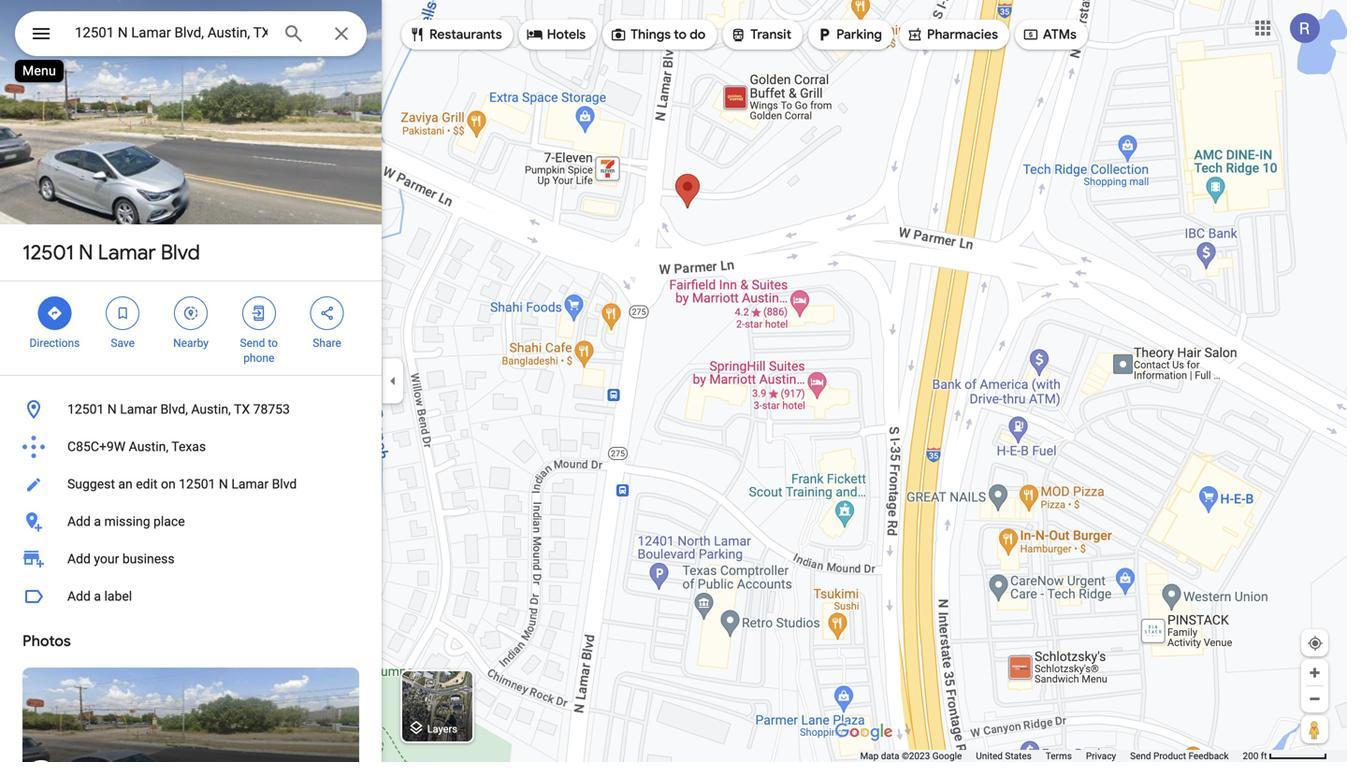 Task type: vqa. For each thing, say whether or not it's contained in the screenshot.
right Order
no



Task type: describe. For each thing, give the bounding box(es) containing it.
 parking
[[816, 24, 882, 45]]

map data ©2023 google
[[860, 751, 962, 762]]

restaurants
[[429, 26, 502, 43]]

12501 n lamar blvd
[[22, 239, 200, 266]]

transit
[[751, 26, 792, 43]]

blvd,
[[160, 402, 188, 417]]

 restaurants
[[409, 24, 502, 45]]


[[526, 24, 543, 45]]

c85c+9w
[[67, 439, 126, 455]]

austin, inside button
[[191, 402, 231, 417]]

to inside send to phone
[[268, 337, 278, 350]]


[[409, 24, 426, 45]]

suggest
[[67, 477, 115, 492]]


[[30, 20, 52, 47]]

collapse side panel image
[[383, 371, 403, 392]]

data
[[881, 751, 899, 762]]

12501 n lamar blvd main content
[[0, 0, 382, 762]]


[[251, 303, 267, 324]]

save
[[111, 337, 135, 350]]

add your business link
[[0, 541, 382, 578]]

google maps element
[[0, 0, 1347, 762]]

add a label button
[[0, 578, 382, 616]]

add for add a missing place
[[67, 514, 91, 530]]

google account: ruby anderson  
(rubyanndersson@gmail.com) image
[[1290, 13, 1320, 43]]

show street view coverage image
[[1301, 716, 1328, 744]]

on
[[161, 477, 176, 492]]

lamar for blvd
[[98, 239, 156, 266]]

a for label
[[94, 589, 101, 604]]


[[319, 303, 335, 324]]

 hotels
[[526, 24, 586, 45]]

c85c+9w austin, texas button
[[0, 428, 382, 466]]


[[182, 303, 199, 324]]

12501 for 12501 n lamar blvd
[[22, 239, 74, 266]]

ft
[[1261, 751, 1267, 762]]


[[730, 24, 747, 45]]

united
[[976, 751, 1003, 762]]

none field inside 12501 n lamar blvd, austin, tx 78753 field
[[75, 22, 268, 44]]

privacy
[[1086, 751, 1116, 762]]

78753
[[253, 402, 290, 417]]

product
[[1154, 751, 1186, 762]]


[[1022, 24, 1039, 45]]

send for send to phone
[[240, 337, 265, 350]]

google
[[932, 751, 962, 762]]

states
[[1005, 751, 1032, 762]]

directions
[[29, 337, 80, 350]]

add a missing place button
[[0, 503, 382, 541]]

hotels
[[547, 26, 586, 43]]


[[46, 303, 63, 324]]

 button
[[15, 11, 67, 60]]

label
[[104, 589, 132, 604]]

business
[[122, 551, 175, 567]]

phone
[[243, 352, 274, 365]]

texas
[[171, 439, 206, 455]]


[[816, 24, 833, 45]]

missing
[[104, 514, 150, 530]]

12501 for 12501 n lamar blvd, austin, tx 78753
[[67, 402, 104, 417]]

send product feedback
[[1130, 751, 1229, 762]]



Task type: locate. For each thing, give the bounding box(es) containing it.
1 horizontal spatial to
[[674, 26, 687, 43]]

12501 up 
[[22, 239, 74, 266]]

tx
[[234, 402, 250, 417]]

to left do
[[674, 26, 687, 43]]

send for send product feedback
[[1130, 751, 1151, 762]]

0 vertical spatial add
[[67, 514, 91, 530]]

a left label
[[94, 589, 101, 604]]

12501 right on on the left of page
[[179, 477, 216, 492]]

1 vertical spatial blvd
[[272, 477, 297, 492]]

2 vertical spatial 12501
[[179, 477, 216, 492]]

photos
[[22, 632, 71, 651]]

show your location image
[[1307, 635, 1324, 652]]

lamar up 
[[98, 239, 156, 266]]

3 add from the top
[[67, 589, 91, 604]]

add down the suggest
[[67, 514, 91, 530]]

feedback
[[1189, 751, 1229, 762]]

0 horizontal spatial to
[[268, 337, 278, 350]]

an
[[118, 477, 133, 492]]

12501
[[22, 239, 74, 266], [67, 402, 104, 417], [179, 477, 216, 492]]

footer inside google maps element
[[860, 750, 1243, 762]]

a for missing
[[94, 514, 101, 530]]

200 ft button
[[1243, 751, 1328, 762]]

lamar down c85c+9w austin, texas "button"
[[231, 477, 269, 492]]

2 vertical spatial n
[[219, 477, 228, 492]]

a
[[94, 514, 101, 530], [94, 589, 101, 604]]

0 horizontal spatial n
[[79, 239, 93, 266]]

send up phone
[[240, 337, 265, 350]]

edit
[[136, 477, 158, 492]]

1 vertical spatial austin,
[[129, 439, 168, 455]]

0 vertical spatial to
[[674, 26, 687, 43]]

 transit
[[730, 24, 792, 45]]

share
[[313, 337, 341, 350]]

c85c+9w austin, texas
[[67, 439, 206, 455]]

n
[[79, 239, 93, 266], [107, 402, 117, 417], [219, 477, 228, 492]]

atms
[[1043, 26, 1077, 43]]

blvd up 
[[161, 239, 200, 266]]

0 vertical spatial a
[[94, 514, 101, 530]]

1 add from the top
[[67, 514, 91, 530]]

to up phone
[[268, 337, 278, 350]]

1 vertical spatial to
[[268, 337, 278, 350]]

send to phone
[[240, 337, 278, 365]]

terms
[[1046, 751, 1072, 762]]

1 vertical spatial 12501
[[67, 402, 104, 417]]

1 horizontal spatial austin,
[[191, 402, 231, 417]]

blvd inside button
[[272, 477, 297, 492]]

suggest an edit on 12501 n lamar blvd button
[[0, 466, 382, 503]]

footer containing map data ©2023 google
[[860, 750, 1243, 762]]

things
[[631, 26, 671, 43]]

austin, inside "button"
[[129, 439, 168, 455]]

your
[[94, 551, 119, 567]]

 things to do
[[610, 24, 706, 45]]

austin, left the tx
[[191, 402, 231, 417]]


[[906, 24, 923, 45]]

privacy button
[[1086, 750, 1116, 762]]

0 vertical spatial blvd
[[161, 239, 200, 266]]

1 horizontal spatial n
[[107, 402, 117, 417]]

0 horizontal spatial austin,
[[129, 439, 168, 455]]

2 vertical spatial lamar
[[231, 477, 269, 492]]

send
[[240, 337, 265, 350], [1130, 751, 1151, 762]]

0 vertical spatial austin,
[[191, 402, 231, 417]]

lamar
[[98, 239, 156, 266], [120, 402, 157, 417], [231, 477, 269, 492]]

actions for 12501 n lamar blvd region
[[0, 282, 382, 375]]

1 vertical spatial add
[[67, 551, 91, 567]]

0 vertical spatial send
[[240, 337, 265, 350]]

send left product
[[1130, 751, 1151, 762]]

1 vertical spatial lamar
[[120, 402, 157, 417]]

add your business
[[67, 551, 175, 567]]

blvd
[[161, 239, 200, 266], [272, 477, 297, 492]]

0 vertical spatial n
[[79, 239, 93, 266]]

12501 up c85c+9w
[[67, 402, 104, 417]]

footer
[[860, 750, 1243, 762]]

map
[[860, 751, 879, 762]]

united states button
[[976, 750, 1032, 762]]

12501 n lamar blvd, austin, tx 78753
[[67, 402, 290, 417]]

add left label
[[67, 589, 91, 604]]

blvd down 78753
[[272, 477, 297, 492]]

send product feedback button
[[1130, 750, 1229, 762]]

200
[[1243, 751, 1259, 762]]

suggest an edit on 12501 n lamar blvd
[[67, 477, 297, 492]]


[[114, 303, 131, 324]]

n for 12501 n lamar blvd
[[79, 239, 93, 266]]

2 a from the top
[[94, 589, 101, 604]]

 atms
[[1022, 24, 1077, 45]]

None field
[[75, 22, 268, 44]]

add a label
[[67, 589, 132, 604]]

12501 N Lamar Blvd, Austin, TX 78753 field
[[15, 11, 367, 56]]

0 horizontal spatial blvd
[[161, 239, 200, 266]]

add a missing place
[[67, 514, 185, 530]]

pharmacies
[[927, 26, 998, 43]]

0 vertical spatial lamar
[[98, 239, 156, 266]]

12501 n lamar blvd, austin, tx 78753 button
[[0, 391, 382, 428]]

0 horizontal spatial send
[[240, 337, 265, 350]]


[[610, 24, 627, 45]]

2 add from the top
[[67, 551, 91, 567]]

add left your at the bottom of the page
[[67, 551, 91, 567]]

2 horizontal spatial n
[[219, 477, 228, 492]]

 search field
[[15, 11, 367, 60]]

austin, up edit
[[129, 439, 168, 455]]

 pharmacies
[[906, 24, 998, 45]]

nearby
[[173, 337, 209, 350]]

a left missing
[[94, 514, 101, 530]]

200 ft
[[1243, 751, 1267, 762]]

lamar left the blvd,
[[120, 402, 157, 417]]

terms button
[[1046, 750, 1072, 762]]

send inside send to phone
[[240, 337, 265, 350]]

layers
[[427, 723, 457, 735]]

©2023
[[902, 751, 930, 762]]

lamar for blvd,
[[120, 402, 157, 417]]

parking
[[836, 26, 882, 43]]

0 vertical spatial 12501
[[22, 239, 74, 266]]

1 horizontal spatial blvd
[[272, 477, 297, 492]]

1 vertical spatial n
[[107, 402, 117, 417]]

1 vertical spatial a
[[94, 589, 101, 604]]

do
[[690, 26, 706, 43]]

to inside  things to do
[[674, 26, 687, 43]]

n for 12501 n lamar blvd, austin, tx 78753
[[107, 402, 117, 417]]

place
[[153, 514, 185, 530]]

1 vertical spatial send
[[1130, 751, 1151, 762]]

1 horizontal spatial send
[[1130, 751, 1151, 762]]

1 a from the top
[[94, 514, 101, 530]]

united states
[[976, 751, 1032, 762]]

to
[[674, 26, 687, 43], [268, 337, 278, 350]]

zoom in image
[[1308, 666, 1322, 680]]

add for add a label
[[67, 589, 91, 604]]

zoom out image
[[1308, 692, 1322, 706]]

austin,
[[191, 402, 231, 417], [129, 439, 168, 455]]

add for add your business
[[67, 551, 91, 567]]

add
[[67, 514, 91, 530], [67, 551, 91, 567], [67, 589, 91, 604]]

send inside button
[[1130, 751, 1151, 762]]

2 vertical spatial add
[[67, 589, 91, 604]]



